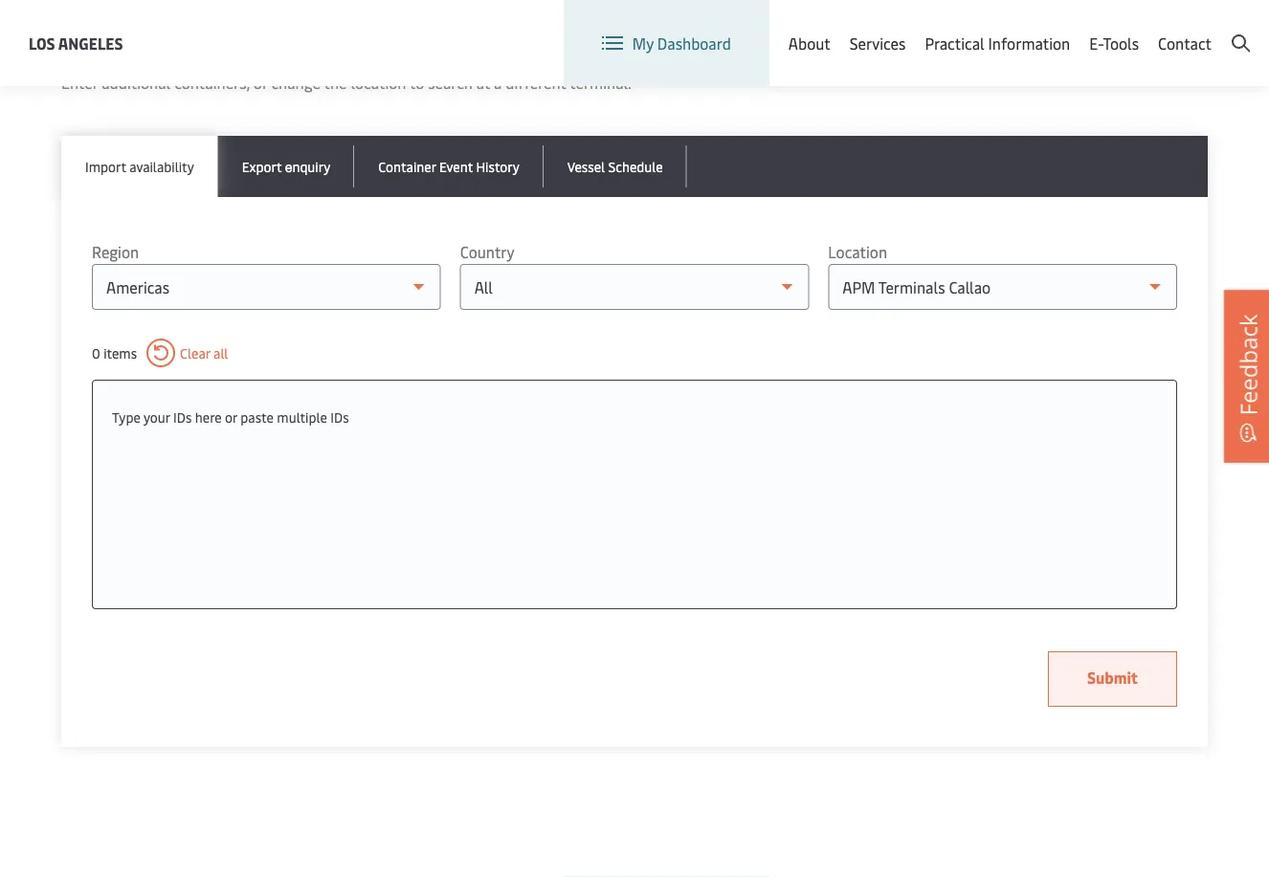 Task type: describe. For each thing, give the bounding box(es) containing it.
dashboard
[[658, 33, 731, 53]]

about
[[789, 33, 831, 53]]

submit
[[1088, 668, 1138, 688]]

0 items
[[92, 344, 137, 362]]

change
[[271, 72, 321, 93]]

2 ids from the left
[[331, 408, 349, 426]]

the
[[324, 72, 347, 93]]

login / create account link
[[1060, 0, 1250, 56]]

contact button
[[1158, 0, 1212, 86]]

or inside search again enter additional containers, or change the location to search at a different terminal.
[[254, 72, 268, 93]]

containers,
[[174, 72, 250, 93]]

export
[[242, 157, 282, 175]]

paste
[[241, 408, 274, 426]]

account
[[1194, 18, 1250, 38]]

los angeles
[[29, 33, 123, 53]]

all
[[214, 344, 228, 362]]

create
[[1146, 18, 1191, 38]]

menu
[[983, 18, 1022, 39]]

a
[[494, 72, 502, 93]]

practical information button
[[925, 0, 1071, 86]]

e-tools
[[1090, 33, 1139, 53]]

switch
[[765, 18, 811, 38]]

e-tools button
[[1090, 0, 1139, 86]]

switch location
[[765, 18, 873, 38]]

global
[[935, 18, 979, 39]]

again
[[148, 30, 212, 67]]

type your ids here or paste multiple ids
[[112, 408, 349, 426]]

schedule
[[608, 157, 663, 175]]

search again enter additional containers, or change the location to search at a different terminal.
[[61, 30, 632, 93]]

information
[[989, 33, 1071, 53]]

login / create account
[[1096, 18, 1250, 38]]

angeles
[[58, 33, 123, 53]]

global menu
[[935, 18, 1022, 39]]

region
[[92, 242, 139, 262]]

0
[[92, 344, 100, 362]]

services button
[[850, 0, 906, 86]]

practical information
[[925, 33, 1071, 53]]

container event history button
[[354, 136, 544, 197]]

import availability
[[85, 157, 194, 175]]

search
[[428, 72, 473, 93]]

feedback button
[[1224, 290, 1269, 463]]

1 vertical spatial location
[[828, 242, 888, 262]]



Task type: vqa. For each thing, say whether or not it's contained in the screenshot.
1st "email:" from the top
no



Task type: locate. For each thing, give the bounding box(es) containing it.
ids right your
[[173, 408, 192, 426]]

country
[[460, 242, 515, 262]]

1 vertical spatial or
[[225, 408, 237, 426]]

ids right multiple
[[331, 408, 349, 426]]

container
[[378, 157, 436, 175]]

feedback
[[1233, 314, 1264, 416]]

vessel schedule
[[567, 157, 663, 175]]

e-
[[1090, 33, 1103, 53]]

location inside button
[[814, 18, 873, 38]]

0 horizontal spatial or
[[225, 408, 237, 426]]

or right here
[[225, 408, 237, 426]]

еnquiry
[[285, 157, 330, 175]]

contact
[[1158, 33, 1212, 53]]

search
[[61, 30, 141, 67]]

services
[[850, 33, 906, 53]]

/
[[1136, 18, 1142, 38]]

my
[[633, 33, 654, 53]]

None text field
[[112, 400, 1157, 435]]

0 vertical spatial or
[[254, 72, 268, 93]]

vessel schedule button
[[544, 136, 687, 197]]

1 horizontal spatial ids
[[331, 408, 349, 426]]

practical
[[925, 33, 985, 53]]

export еnquiry
[[242, 157, 330, 175]]

location
[[351, 72, 406, 93]]

import
[[85, 157, 126, 175]]

los angeles link
[[29, 31, 123, 55]]

1 ids from the left
[[173, 408, 192, 426]]

tab list
[[61, 136, 1208, 197]]

or
[[254, 72, 268, 93], [225, 408, 237, 426]]

clear all button
[[147, 339, 228, 368]]

enter
[[61, 72, 98, 93]]

submit button
[[1048, 652, 1178, 707]]

container event history
[[378, 157, 520, 175]]

los
[[29, 33, 55, 53]]

history
[[476, 157, 520, 175]]

to
[[410, 72, 424, 93]]

ids
[[173, 408, 192, 426], [331, 408, 349, 426]]

your
[[144, 408, 170, 426]]

import availability button
[[61, 136, 218, 197]]

global menu button
[[893, 0, 1041, 57]]

items
[[104, 344, 137, 362]]

clear
[[180, 344, 210, 362]]

clear all
[[180, 344, 228, 362]]

about button
[[789, 0, 831, 86]]

here
[[195, 408, 222, 426]]

type
[[112, 408, 141, 426]]

vessel
[[567, 157, 605, 175]]

at
[[477, 72, 490, 93]]

terminal.
[[570, 72, 632, 93]]

0 horizontal spatial ids
[[173, 408, 192, 426]]

login
[[1096, 18, 1133, 38]]

0 vertical spatial location
[[814, 18, 873, 38]]

tab list containing import availability
[[61, 136, 1208, 197]]

1 horizontal spatial or
[[254, 72, 268, 93]]

additional
[[102, 72, 171, 93]]

or left change
[[254, 72, 268, 93]]

my dashboard button
[[602, 0, 731, 86]]

availability
[[129, 157, 194, 175]]

multiple
[[277, 408, 327, 426]]

location
[[814, 18, 873, 38], [828, 242, 888, 262]]

tools
[[1103, 33, 1139, 53]]

event
[[439, 157, 473, 175]]

export еnquiry button
[[218, 136, 354, 197]]

my dashboard
[[633, 33, 731, 53]]

different
[[506, 72, 566, 93]]

switch location button
[[735, 17, 873, 39]]



